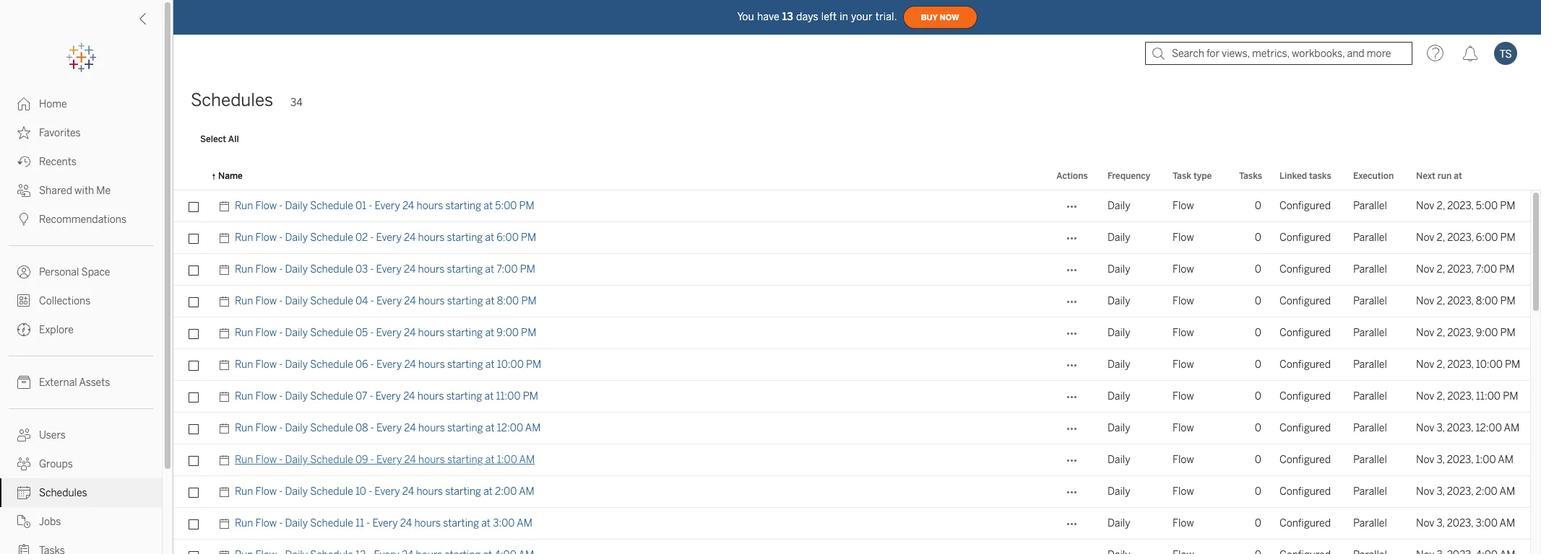 Task type: describe. For each thing, give the bounding box(es) containing it.
run for run flow - daily schedule 04 - every 24 hours starting at 8:00 pm
[[235, 296, 253, 308]]

run flow - daily schedule 03 - every 24 hours starting at 7:00 pm
[[235, 264, 535, 276]]

select all
[[200, 134, 239, 145]]

pm inside run flow - daily schedule 01 - every 24 hours starting at 5:00 pm link
[[519, 200, 535, 212]]

run flow - daily schedule 05 - every 24 hours starting at 9:00 pm
[[235, 327, 536, 340]]

24 for 04
[[404, 296, 416, 308]]

configured for nov 2, 2023, 10:00 pm
[[1280, 359, 1331, 371]]

2 6:00 from the left
[[1476, 232, 1498, 244]]

starting for 9:00
[[447, 327, 483, 340]]

every for 07
[[376, 391, 401, 403]]

2, for nov 2, 2023, 7:00 pm
[[1437, 264, 1445, 276]]

schedule for 11
[[310, 518, 353, 530]]

1 11:00 from the left
[[496, 391, 521, 403]]

12 row from the top
[[173, 541, 1531, 555]]

personal space link
[[0, 258, 162, 287]]

groups link
[[0, 450, 162, 479]]

06
[[355, 359, 368, 371]]

2 12:00 from the left
[[1476, 423, 1502, 435]]

tasks
[[1239, 171, 1262, 181]]

24 for 03
[[404, 264, 416, 276]]

2023, for 7:00
[[1448, 264, 1474, 276]]

nov for nov 2, 2023, 5:00 pm
[[1416, 200, 1435, 212]]

nov 2, 2023, 9:00 pm
[[1416, 327, 1516, 340]]

0 for nov 3, 2023, 3:00 am
[[1255, 518, 1262, 530]]

favorites link
[[0, 119, 162, 147]]

hours for 04
[[418, 296, 445, 308]]

parallel for nov 3, 2023, 3:00 am
[[1353, 518, 1387, 530]]

explore link
[[0, 316, 162, 345]]

hours for 01
[[417, 200, 443, 212]]

shared
[[39, 185, 72, 197]]

nov 3, 2023, 1:00 am
[[1416, 455, 1514, 467]]

actions
[[1057, 171, 1088, 181]]

starting for 6:00
[[447, 232, 483, 244]]

row containing run flow - daily schedule 05 - every 24 hours starting at 9:00 pm
[[173, 318, 1531, 350]]

hours for 10
[[416, 486, 443, 499]]

schedule image for run flow - daily schedule 10 - every 24 hours starting at 2:00 am
[[218, 477, 235, 509]]

assets
[[79, 377, 110, 389]]

buy
[[921, 13, 938, 22]]

24 for 08
[[404, 423, 416, 435]]

2, for nov 2, 2023, 5:00 pm
[[1437, 200, 1445, 212]]

starting for 3:00
[[443, 518, 479, 530]]

task
[[1173, 171, 1192, 181]]

nov for nov 3, 2023, 1:00 am
[[1416, 455, 1435, 467]]

external
[[39, 377, 77, 389]]

0 for nov 2, 2023, 6:00 pm
[[1255, 232, 1262, 244]]

schedule for 05
[[310, 327, 353, 340]]

configured for nov 2, 2023, 11:00 pm
[[1280, 391, 1331, 403]]

2023, for 9:00
[[1448, 327, 1474, 340]]

run flow - daily schedule 11 - every 24 hours starting at 3:00 am link
[[235, 509, 532, 541]]

1 6:00 from the left
[[497, 232, 519, 244]]

2 3:00 from the left
[[1476, 518, 1498, 530]]

jobs link
[[0, 508, 162, 537]]

13
[[782, 10, 793, 23]]

24 for 09
[[404, 455, 416, 467]]

1 1:00 from the left
[[497, 455, 517, 467]]

1 3:00 from the left
[[493, 518, 515, 530]]

1 9:00 from the left
[[497, 327, 519, 340]]

recents
[[39, 156, 76, 168]]

2 7:00 from the left
[[1476, 264, 1497, 276]]

parallel for nov 2, 2023, 10:00 pm
[[1353, 359, 1387, 371]]

parallel for nov 2, 2023, 6:00 pm
[[1353, 232, 1387, 244]]

2023, for 2:00
[[1447, 486, 1474, 499]]

05
[[355, 327, 368, 340]]

run for run flow - daily schedule 01 - every 24 hours starting at 5:00 pm
[[235, 200, 253, 212]]

type
[[1194, 171, 1212, 181]]

schedule image for run flow - daily schedule 01 - every 24 hours starting at 5:00 pm
[[218, 191, 235, 223]]

pm inside run flow - daily schedule 06 - every 24 hours starting at 10:00 pm link
[[526, 359, 541, 371]]

run flow - daily schedule 02 - every 24 hours starting at 6:00 pm
[[235, 232, 536, 244]]

task type
[[1173, 171, 1212, 181]]

linked tasks
[[1280, 171, 1332, 181]]

10
[[355, 486, 366, 499]]

nov for nov 2, 2023, 10:00 pm
[[1416, 359, 1435, 371]]

at for run flow - daily schedule 10 - every 24 hours starting at 2:00 am
[[484, 486, 493, 499]]

recommendations link
[[0, 205, 162, 234]]

run flow - daily schedule 07 - every 24 hours starting at 11:00 pm link
[[235, 382, 538, 413]]

frequency
[[1108, 171, 1151, 181]]

every for 01
[[375, 200, 400, 212]]

main navigation. press the up and down arrow keys to access links. element
[[0, 90, 162, 555]]

schedule image for run flow - daily schedule 04 - every 24 hours starting at 8:00 pm
[[218, 286, 235, 318]]

hours for 09
[[418, 455, 445, 467]]

run flow - daily schedule 05 - every 24 hours starting at 9:00 pm link
[[235, 318, 536, 350]]

pm inside run flow - daily schedule 04 - every 24 hours starting at 8:00 pm link
[[521, 296, 537, 308]]

run flow - daily schedule 06 - every 24 hours starting at 10:00 pm link
[[235, 350, 541, 382]]

nov 2, 2023, 7:00 pm
[[1416, 264, 1515, 276]]

schedule image for run flow - daily schedule 11 - every 24 hours starting at 3:00 am
[[218, 509, 235, 541]]

starting for 7:00
[[447, 264, 483, 276]]

run for run flow - daily schedule 06 - every 24 hours starting at 10:00 pm
[[235, 359, 253, 371]]

you
[[737, 10, 754, 23]]

at for run flow - daily schedule 03 - every 24 hours starting at 7:00 pm
[[485, 264, 494, 276]]

buy now button
[[903, 6, 977, 29]]

row containing run flow - daily schedule 03 - every 24 hours starting at 7:00 pm
[[173, 254, 1531, 286]]

row containing run flow - daily schedule 02 - every 24 hours starting at 6:00 pm
[[173, 223, 1531, 254]]

hours for 02
[[418, 232, 445, 244]]

starting for 5:00
[[445, 200, 481, 212]]

3, for nov 3, 2023, 3:00 am
[[1437, 518, 1445, 530]]

2023, for 3:00
[[1447, 518, 1474, 530]]

left
[[821, 10, 837, 23]]

navigation panel element
[[0, 43, 162, 555]]

configured for nov 2, 2023, 9:00 pm
[[1280, 327, 1331, 340]]

pm inside run flow - daily schedule 03 - every 24 hours starting at 7:00 pm link
[[520, 264, 535, 276]]

pm inside run flow - daily schedule 02 - every 24 hours starting at 6:00 pm link
[[521, 232, 536, 244]]

row containing run flow - daily schedule 11 - every 24 hours starting at 3:00 am
[[173, 509, 1531, 541]]

nov for nov 2, 2023, 7:00 pm
[[1416, 264, 1435, 276]]

groups
[[39, 459, 73, 471]]

run for run flow - daily schedule 02 - every 24 hours starting at 6:00 pm
[[235, 232, 253, 244]]

now
[[940, 13, 959, 22]]

08
[[355, 423, 368, 435]]

row group inside grid
[[173, 191, 1531, 555]]

nov for nov 2, 2023, 11:00 pm
[[1416, 391, 1435, 403]]

execution
[[1353, 171, 1394, 181]]

shared with me
[[39, 185, 111, 197]]

shared with me link
[[0, 176, 162, 205]]

schedule image for run flow - daily schedule 08 - every 24 hours starting at 12:00 am
[[218, 413, 235, 445]]

personal
[[39, 267, 79, 279]]

name
[[218, 171, 243, 181]]

run flow - daily schedule 07 - every 24 hours starting at 11:00 pm
[[235, 391, 538, 403]]

home
[[39, 98, 67, 111]]

schedule for 03
[[310, 264, 353, 276]]

run for run flow - daily schedule 07 - every 24 hours starting at 11:00 pm
[[235, 391, 253, 403]]

configured for nov 2, 2023, 5:00 pm
[[1280, 200, 1331, 212]]

at for run flow - daily schedule 05 - every 24 hours starting at 9:00 pm
[[485, 327, 494, 340]]

schedule for 06
[[310, 359, 353, 371]]

at for run flow - daily schedule 09 - every 24 hours starting at 1:00 am
[[485, 455, 495, 467]]

pm inside run flow - daily schedule 05 - every 24 hours starting at 9:00 pm link
[[521, 327, 536, 340]]

next
[[1416, 171, 1436, 181]]

2, for nov 2, 2023, 10:00 pm
[[1437, 359, 1445, 371]]

09
[[355, 455, 368, 467]]

24 for 01
[[402, 200, 414, 212]]

nov 2, 2023, 8:00 pm
[[1416, 296, 1516, 308]]

schedule for 07
[[310, 391, 353, 403]]

24 for 07
[[403, 391, 415, 403]]

all
[[228, 134, 239, 145]]

run flow - daily schedule 02 - every 24 hours starting at 6:00 pm link
[[235, 223, 536, 254]]

nov 3, 2023, 2:00 am
[[1416, 486, 1515, 499]]

nov 2, 2023, 6:00 pm
[[1416, 232, 1516, 244]]

next run at
[[1416, 171, 1463, 181]]

24 for 02
[[404, 232, 416, 244]]

select
[[200, 134, 226, 145]]

2:00 inside "run flow - daily schedule 10 - every 24 hours starting at 2:00 am" link
[[495, 486, 517, 499]]

hours for 03
[[418, 264, 445, 276]]

users
[[39, 430, 66, 442]]

2 11:00 from the left
[[1476, 391, 1501, 403]]

nov 2, 2023, 5:00 pm
[[1416, 200, 1516, 212]]

collections
[[39, 296, 91, 308]]

configured for nov 3, 2023, 1:00 am
[[1280, 455, 1331, 467]]

2 10:00 from the left
[[1476, 359, 1503, 371]]

trial.
[[876, 10, 897, 23]]

02
[[355, 232, 368, 244]]

0 for nov 2, 2023, 10:00 pm
[[1255, 359, 1262, 371]]

with
[[75, 185, 94, 197]]

every for 11
[[372, 518, 398, 530]]

at for run flow - daily schedule 01 - every 24 hours starting at 5:00 pm
[[484, 200, 493, 212]]

every for 02
[[376, 232, 402, 244]]

run flow - daily schedule 08 - every 24 hours starting at 12:00 am
[[235, 423, 541, 435]]

configured for nov 2, 2023, 6:00 pm
[[1280, 232, 1331, 244]]

at for run flow - daily schedule 06 - every 24 hours starting at 10:00 pm
[[485, 359, 495, 371]]

run flow - daily schedule 06 - every 24 hours starting at 10:00 pm
[[235, 359, 541, 371]]

Search for views, metrics, workbooks, and more text field
[[1145, 42, 1413, 65]]

space
[[81, 267, 110, 279]]

1 horizontal spatial schedules
[[191, 90, 273, 111]]

row containing run flow - daily schedule 07 - every 24 hours starting at 11:00 pm
[[173, 382, 1531, 413]]



Task type: locate. For each thing, give the bounding box(es) containing it.
11 configured from the top
[[1280, 518, 1331, 530]]

1 2, from the top
[[1437, 200, 1445, 212]]

24 for 05
[[404, 327, 416, 340]]

10 row from the top
[[173, 477, 1531, 509]]

nov down 'next'
[[1416, 200, 1435, 212]]

2 schedule image from the top
[[218, 254, 235, 286]]

hours up run flow - daily schedule 02 - every 24 hours starting at 6:00 pm
[[417, 200, 443, 212]]

run flow - daily schedule 01 - every 24 hours starting at 5:00 pm link
[[235, 191, 535, 223]]

11:00
[[496, 391, 521, 403], [1476, 391, 1501, 403]]

every inside "run flow - daily schedule 10 - every 24 hours starting at 2:00 am" link
[[375, 486, 400, 499]]

3 schedule image from the top
[[218, 286, 235, 318]]

every right 03
[[376, 264, 402, 276]]

schedule for 01
[[310, 200, 353, 212]]

schedule left 08
[[310, 423, 353, 435]]

run flow - daily schedule 04 - every 24 hours starting at 8:00 pm
[[235, 296, 537, 308]]

0 horizontal spatial 6:00
[[497, 232, 519, 244]]

recommendations
[[39, 214, 127, 226]]

every right 10
[[375, 486, 400, 499]]

7 schedule from the top
[[310, 391, 353, 403]]

24 up run flow - daily schedule 06 - every 24 hours starting at 10:00 pm
[[404, 327, 416, 340]]

schedule image
[[218, 223, 235, 254], [218, 254, 235, 286], [218, 286, 235, 318], [218, 413, 235, 445], [218, 445, 235, 477], [218, 509, 235, 541]]

1 parallel from the top
[[1353, 200, 1387, 212]]

configured for nov 2, 2023, 8:00 pm
[[1280, 296, 1331, 308]]

at for run flow - daily schedule 04 - every 24 hours starting at 8:00 pm
[[485, 296, 495, 308]]

every inside run flow - daily schedule 03 - every 24 hours starting at 7:00 pm link
[[376, 264, 402, 276]]

at inside run flow - daily schedule 05 - every 24 hours starting at 9:00 pm link
[[485, 327, 494, 340]]

1 schedule image from the top
[[218, 191, 235, 223]]

8:00 inside run flow - daily schedule 04 - every 24 hours starting at 8:00 pm link
[[497, 296, 519, 308]]

5 configured from the top
[[1280, 327, 1331, 340]]

configured for nov 3, 2023, 12:00 am
[[1280, 423, 1331, 435]]

3, for nov 3, 2023, 12:00 am
[[1437, 423, 1445, 435]]

1 horizontal spatial 11:00
[[1476, 391, 1501, 403]]

run flow - daily schedule 09 - every 24 hours starting at 1:00 am link
[[235, 445, 535, 477]]

3, up nov 3, 2023, 1:00 am
[[1437, 423, 1445, 435]]

2, down nov 2, 2023, 9:00 pm
[[1437, 359, 1445, 371]]

5 0 from the top
[[1255, 327, 1262, 340]]

run inside run flow - daily schedule 05 - every 24 hours starting at 9:00 pm link
[[235, 327, 253, 340]]

every inside run flow - daily schedule 05 - every 24 hours starting at 9:00 pm link
[[376, 327, 402, 340]]

every right 01
[[375, 200, 400, 212]]

0 horizontal spatial 1:00
[[497, 455, 517, 467]]

favorites
[[39, 127, 81, 139]]

2 2:00 from the left
[[1476, 486, 1498, 499]]

explore
[[39, 324, 74, 337]]

external assets
[[39, 377, 110, 389]]

24 for 06
[[404, 359, 416, 371]]

1 horizontal spatial 12:00
[[1476, 423, 1502, 435]]

2 8:00 from the left
[[1476, 296, 1498, 308]]

3, for nov 3, 2023, 1:00 am
[[1437, 455, 1445, 467]]

3 run from the top
[[235, 264, 253, 276]]

3 3, from the top
[[1437, 486, 1445, 499]]

1:00
[[497, 455, 517, 467], [1476, 455, 1496, 467]]

row group
[[173, 191, 1531, 555]]

2023, down nov 3, 2023, 2:00 am
[[1447, 518, 1474, 530]]

nov down nov 2, 2023, 7:00 pm
[[1416, 296, 1435, 308]]

pm
[[519, 200, 535, 212], [1500, 200, 1516, 212], [521, 232, 536, 244], [1501, 232, 1516, 244], [520, 264, 535, 276], [1500, 264, 1515, 276], [521, 296, 537, 308], [1501, 296, 1516, 308], [521, 327, 536, 340], [1501, 327, 1516, 340], [526, 359, 541, 371], [1505, 359, 1521, 371], [523, 391, 538, 403], [1503, 391, 1518, 403]]

2, for nov 2, 2023, 9:00 pm
[[1437, 327, 1445, 340]]

every right 07 at the bottom of the page
[[376, 391, 401, 403]]

row containing run flow - daily schedule 06 - every 24 hours starting at 10:00 pm
[[173, 350, 1531, 382]]

nov down nov 3, 2023, 1:00 am
[[1416, 486, 1435, 499]]

users link
[[0, 421, 162, 450]]

3, for nov 3, 2023, 2:00 am
[[1437, 486, 1445, 499]]

4 schedule image from the top
[[218, 382, 235, 413]]

starting for 12:00
[[447, 423, 483, 435]]

2 schedule image from the top
[[218, 318, 235, 350]]

01
[[355, 200, 366, 212]]

1 horizontal spatial 3:00
[[1476, 518, 1498, 530]]

5 2, from the top
[[1437, 327, 1445, 340]]

3 0 from the top
[[1255, 264, 1262, 276]]

6 schedule from the top
[[310, 359, 353, 371]]

9 row from the top
[[173, 445, 1531, 477]]

6 2, from the top
[[1437, 359, 1445, 371]]

run flow - daily schedule 04 - every 24 hours starting at 8:00 pm link
[[235, 286, 537, 318]]

2, down nov 2, 2023, 8:00 pm
[[1437, 327, 1445, 340]]

run flow - daily schedule 01 - every 24 hours starting at 5:00 pm
[[235, 200, 535, 212]]

hours up run flow - daily schedule 06 - every 24 hours starting at 10:00 pm
[[418, 327, 445, 340]]

row containing run flow - daily schedule 01 - every 24 hours starting at 5:00 pm
[[173, 191, 1531, 223]]

1 horizontal spatial 5:00
[[1476, 200, 1498, 212]]

every for 10
[[375, 486, 400, 499]]

nov 3, 2023, 3:00 am
[[1416, 518, 1515, 530]]

nov up nov 2, 2023, 8:00 pm
[[1416, 264, 1435, 276]]

run inside run flow - daily schedule 02 - every 24 hours starting at 6:00 pm link
[[235, 232, 253, 244]]

0 horizontal spatial 9:00
[[497, 327, 519, 340]]

schedules down groups
[[39, 488, 87, 500]]

schedule for 04
[[310, 296, 353, 308]]

0 horizontal spatial 11:00
[[496, 391, 521, 403]]

2023, for 5:00
[[1448, 200, 1474, 212]]

schedule left 01
[[310, 200, 353, 212]]

1 horizontal spatial 2:00
[[1476, 486, 1498, 499]]

schedule for 10
[[310, 486, 353, 499]]

6 schedule image from the top
[[218, 509, 235, 541]]

grid containing run flow - daily schedule 01 - every 24 hours starting at 5:00 pm
[[173, 163, 1541, 555]]

days
[[796, 10, 819, 23]]

hours up run flow - daily schedule 07 - every 24 hours starting at 11:00 pm
[[418, 359, 445, 371]]

hours down run flow - daily schedule 08 - every 24 hours starting at 12:00 am link
[[418, 455, 445, 467]]

7:00
[[497, 264, 518, 276], [1476, 264, 1497, 276]]

2 1:00 from the left
[[1476, 455, 1496, 467]]

schedule for 09
[[310, 455, 353, 467]]

1 vertical spatial schedules
[[39, 488, 87, 500]]

at inside "run flow - daily schedule 10 - every 24 hours starting at 2:00 am" link
[[484, 486, 493, 499]]

every inside run flow - daily schedule 04 - every 24 hours starting at 8:00 pm link
[[376, 296, 402, 308]]

buy now
[[921, 13, 959, 22]]

at for run flow - daily schedule 11 - every 24 hours starting at 3:00 am
[[481, 518, 491, 530]]

0 horizontal spatial schedules
[[39, 488, 87, 500]]

nov for nov 3, 2023, 3:00 am
[[1416, 518, 1435, 530]]

1 configured from the top
[[1280, 200, 1331, 212]]

every inside run flow - daily schedule 06 - every 24 hours starting at 10:00 pm link
[[376, 359, 402, 371]]

1 nov from the top
[[1416, 200, 1435, 212]]

at inside run flow - daily schedule 02 - every 24 hours starting at 6:00 pm link
[[485, 232, 494, 244]]

3 2, from the top
[[1437, 264, 1445, 276]]

3 schedule from the top
[[310, 264, 353, 276]]

1 horizontal spatial 10:00
[[1476, 359, 1503, 371]]

11 0 from the top
[[1255, 518, 1262, 530]]

run inside run flow - daily schedule 04 - every 24 hours starting at 8:00 pm link
[[235, 296, 253, 308]]

8 nov from the top
[[1416, 423, 1435, 435]]

every right 04
[[376, 296, 402, 308]]

nov up "nov 3, 2023, 12:00 am"
[[1416, 391, 1435, 403]]

nov
[[1416, 200, 1435, 212], [1416, 232, 1435, 244], [1416, 264, 1435, 276], [1416, 296, 1435, 308], [1416, 327, 1435, 340], [1416, 359, 1435, 371], [1416, 391, 1435, 403], [1416, 423, 1435, 435], [1416, 455, 1435, 467], [1416, 486, 1435, 499], [1416, 518, 1435, 530]]

schedule image for run flow - daily schedule 03 - every 24 hours starting at 7:00 pm
[[218, 254, 235, 286]]

0 horizontal spatial 5:00
[[495, 200, 517, 212]]

schedule left 07 at the bottom of the page
[[310, 391, 353, 403]]

2 2, from the top
[[1437, 232, 1445, 244]]

every inside run flow - daily schedule 08 - every 24 hours starting at 12:00 am link
[[376, 423, 402, 435]]

7 configured from the top
[[1280, 391, 1331, 403]]

2, up "nov 3, 2023, 12:00 am"
[[1437, 391, 1445, 403]]

1 horizontal spatial 1:00
[[1476, 455, 1496, 467]]

nov down nov 2, 2023, 9:00 pm
[[1416, 359, 1435, 371]]

hours down run flow - daily schedule 09 - every 24 hours starting at 1:00 am link
[[416, 486, 443, 499]]

parallel for nov 3, 2023, 1:00 am
[[1353, 455, 1387, 467]]

3, down nov 3, 2023, 2:00 am
[[1437, 518, 1445, 530]]

configured for nov 2, 2023, 7:00 pm
[[1280, 264, 1331, 276]]

every right 08
[[376, 423, 402, 435]]

at inside run flow - daily schedule 08 - every 24 hours starting at 12:00 am link
[[485, 423, 495, 435]]

hours up run flow - daily schedule 03 - every 24 hours starting at 7:00 pm
[[418, 232, 445, 244]]

hours inside run flow - daily schedule 05 - every 24 hours starting at 9:00 pm link
[[418, 327, 445, 340]]

2023, up nov 2, 2023, 6:00 pm
[[1448, 200, 1474, 212]]

1 horizontal spatial 6:00
[[1476, 232, 1498, 244]]

hours inside the run flow - daily schedule 07 - every 24 hours starting at 11:00 pm link
[[417, 391, 444, 403]]

run flow - daily schedule 10 - every 24 hours starting at 2:00 am link
[[235, 477, 535, 509]]

1 2:00 from the left
[[495, 486, 517, 499]]

every
[[375, 200, 400, 212], [376, 232, 402, 244], [376, 264, 402, 276], [376, 296, 402, 308], [376, 327, 402, 340], [376, 359, 402, 371], [376, 391, 401, 403], [376, 423, 402, 435], [376, 455, 402, 467], [375, 486, 400, 499], [372, 518, 398, 530]]

linked
[[1280, 171, 1307, 181]]

run flow - daily schedule 09 - every 24 hours starting at 1:00 am
[[235, 455, 535, 467]]

7 0 from the top
[[1255, 391, 1262, 403]]

2023, up nov 3, 2023, 1:00 am
[[1447, 423, 1474, 435]]

schedule left 02
[[310, 232, 353, 244]]

2023, down nov 2, 2023, 8:00 pm
[[1448, 327, 1474, 340]]

6 0 from the top
[[1255, 359, 1262, 371]]

3, up nov 3, 2023, 2:00 am
[[1437, 455, 1445, 467]]

run inside run flow - daily schedule 06 - every 24 hours starting at 10:00 pm link
[[235, 359, 253, 371]]

run inside run flow - daily schedule 11 - every 24 hours starting at 3:00 am link
[[235, 518, 253, 530]]

2023, up nov 2, 2023, 7:00 pm
[[1448, 232, 1474, 244]]

24 down run flow - daily schedule 08 - every 24 hours starting at 12:00 am link
[[404, 455, 416, 467]]

home link
[[0, 90, 162, 119]]

starting for 8:00
[[447, 296, 483, 308]]

row containing run flow - daily schedule 04 - every 24 hours starting at 8:00 pm
[[173, 286, 1531, 318]]

11 run from the top
[[235, 518, 253, 530]]

row group containing run flow - daily schedule 01 - every 24 hours starting at 5:00 pm
[[173, 191, 1531, 555]]

every right 09
[[376, 455, 402, 467]]

schedules up all
[[191, 90, 273, 111]]

10 run from the top
[[235, 486, 253, 499]]

schedule for 02
[[310, 232, 353, 244]]

0 for nov 3, 2023, 12:00 am
[[1255, 423, 1262, 435]]

row containing run flow - daily schedule 08 - every 24 hours starting at 12:00 am
[[173, 413, 1531, 445]]

starting for 1:00
[[447, 455, 483, 467]]

0 horizontal spatial 3:00
[[493, 518, 515, 530]]

24 down the run flow - daily schedule 07 - every 24 hours starting at 11:00 pm link
[[404, 423, 416, 435]]

every inside the run flow - daily schedule 07 - every 24 hours starting at 11:00 pm link
[[376, 391, 401, 403]]

3 configured from the top
[[1280, 264, 1331, 276]]

34
[[291, 97, 303, 109]]

3:00
[[493, 518, 515, 530], [1476, 518, 1498, 530]]

every inside run flow - daily schedule 02 - every 24 hours starting at 6:00 pm link
[[376, 232, 402, 244]]

1 5:00 from the left
[[495, 200, 517, 212]]

at inside the run flow - daily schedule 07 - every 24 hours starting at 11:00 pm link
[[485, 391, 494, 403]]

3 row from the top
[[173, 254, 1531, 286]]

hours down run flow - daily schedule 02 - every 24 hours starting at 6:00 pm link
[[418, 264, 445, 276]]

personal space
[[39, 267, 110, 279]]

2, for nov 2, 2023, 8:00 pm
[[1437, 296, 1445, 308]]

11
[[355, 518, 364, 530]]

schedules
[[191, 90, 273, 111], [39, 488, 87, 500]]

8:00
[[497, 296, 519, 308], [1476, 296, 1498, 308]]

at inside run flow - daily schedule 04 - every 24 hours starting at 8:00 pm link
[[485, 296, 495, 308]]

at inside run flow - daily schedule 09 - every 24 hours starting at 1:00 am link
[[485, 455, 495, 467]]

configured for nov 3, 2023, 3:00 am
[[1280, 518, 1331, 530]]

10 parallel from the top
[[1353, 486, 1387, 499]]

collections link
[[0, 287, 162, 316]]

hours down the run flow - daily schedule 07 - every 24 hours starting at 11:00 pm link
[[418, 423, 445, 435]]

7 row from the top
[[173, 382, 1531, 413]]

4 run from the top
[[235, 296, 253, 308]]

hours down "run flow - daily schedule 10 - every 24 hours starting at 2:00 am" link
[[414, 518, 441, 530]]

schedule image for run flow - daily schedule 02 - every 24 hours starting at 6:00 pm
[[218, 223, 235, 254]]

4 parallel from the top
[[1353, 296, 1387, 308]]

2023, up nov 3, 2023, 2:00 am
[[1447, 455, 1474, 467]]

2 run from the top
[[235, 232, 253, 244]]

6 schedule image from the top
[[218, 541, 235, 555]]

run
[[235, 200, 253, 212], [235, 232, 253, 244], [235, 264, 253, 276], [235, 296, 253, 308], [235, 327, 253, 340], [235, 359, 253, 371], [235, 391, 253, 403], [235, 423, 253, 435], [235, 455, 253, 467], [235, 486, 253, 499], [235, 518, 253, 530]]

run inside "run flow - daily schedule 10 - every 24 hours starting at 2:00 am" link
[[235, 486, 253, 499]]

every right 06
[[376, 359, 402, 371]]

0 for nov 2, 2023, 5:00 pm
[[1255, 200, 1262, 212]]

24 for 10
[[402, 486, 414, 499]]

2, down next run at
[[1437, 200, 1445, 212]]

at for run flow - daily schedule 07 - every 24 hours starting at 11:00 pm
[[485, 391, 494, 403]]

nov up nov 2, 2023, 7:00 pm
[[1416, 232, 1435, 244]]

row containing run flow - daily schedule 09 - every 24 hours starting at 1:00 am
[[173, 445, 1531, 477]]

24 down run flow - daily schedule 09 - every 24 hours starting at 1:00 am link
[[402, 486, 414, 499]]

hours inside "run flow - daily schedule 10 - every 24 hours starting at 2:00 am" link
[[416, 486, 443, 499]]

2023, down nov 3, 2023, 1:00 am
[[1447, 486, 1474, 499]]

every inside run flow - daily schedule 01 - every 24 hours starting at 5:00 pm link
[[375, 200, 400, 212]]

1 12:00 from the left
[[497, 423, 523, 435]]

1 schedule from the top
[[310, 200, 353, 212]]

nov up nov 3, 2023, 2:00 am
[[1416, 455, 1435, 467]]

24 up run flow - daily schedule 05 - every 24 hours starting at 9:00 pm
[[404, 296, 416, 308]]

0 horizontal spatial 12:00
[[497, 423, 523, 435]]

24
[[402, 200, 414, 212], [404, 232, 416, 244], [404, 264, 416, 276], [404, 296, 416, 308], [404, 327, 416, 340], [404, 359, 416, 371], [403, 391, 415, 403], [404, 423, 416, 435], [404, 455, 416, 467], [402, 486, 414, 499], [400, 518, 412, 530]]

run inside run flow - daily schedule 08 - every 24 hours starting at 12:00 am link
[[235, 423, 253, 435]]

pm inside the run flow - daily schedule 07 - every 24 hours starting at 11:00 pm link
[[523, 391, 538, 403]]

every for 08
[[376, 423, 402, 435]]

run flow - daily schedule 10 - every 24 hours starting at 2:00 am
[[235, 486, 535, 499]]

24 up run flow - daily schedule 02 - every 24 hours starting at 6:00 pm
[[402, 200, 414, 212]]

hours inside run flow - daily schedule 09 - every 24 hours starting at 1:00 am link
[[418, 455, 445, 467]]

2023, for 6:00
[[1448, 232, 1474, 244]]

parallel for nov 2, 2023, 8:00 pm
[[1353, 296, 1387, 308]]

4 row from the top
[[173, 286, 1531, 318]]

every right 11
[[372, 518, 398, 530]]

9 run from the top
[[235, 455, 253, 467]]

2, up nov 2, 2023, 8:00 pm
[[1437, 264, 1445, 276]]

nov up nov 3, 2023, 1:00 am
[[1416, 423, 1435, 435]]

schedule image for run flow - daily schedule 06 - every 24 hours starting at 10:00 pm
[[218, 350, 235, 382]]

every for 03
[[376, 264, 402, 276]]

at for run flow - daily schedule 02 - every 24 hours starting at 6:00 pm
[[485, 232, 494, 244]]

10:00
[[497, 359, 524, 371], [1476, 359, 1503, 371]]

run flow - daily schedule 08 - every 24 hours starting at 12:00 am link
[[235, 413, 541, 445]]

2 parallel from the top
[[1353, 232, 1387, 244]]

5 parallel from the top
[[1353, 327, 1387, 340]]

nov for nov 2, 2023, 6:00 pm
[[1416, 232, 1435, 244]]

2023, up "nov 3, 2023, 12:00 am"
[[1448, 391, 1474, 403]]

schedule left 11
[[310, 518, 353, 530]]

external assets link
[[0, 369, 162, 397]]

2, for nov 2, 2023, 11:00 pm
[[1437, 391, 1445, 403]]

hours for 05
[[418, 327, 445, 340]]

8 run from the top
[[235, 423, 253, 435]]

8 row from the top
[[173, 413, 1531, 445]]

2, down nov 2, 2023, 7:00 pm
[[1437, 296, 1445, 308]]

schedule for 08
[[310, 423, 353, 435]]

2023, for 10:00
[[1448, 359, 1474, 371]]

9 schedule from the top
[[310, 455, 353, 467]]

9 nov from the top
[[1416, 455, 1435, 467]]

run for run flow - daily schedule 11 - every 24 hours starting at 3:00 am
[[235, 518, 253, 530]]

schedule left 05
[[310, 327, 353, 340]]

11 nov from the top
[[1416, 518, 1435, 530]]

parallel for nov 2, 2023, 9:00 pm
[[1353, 327, 1387, 340]]

2023, up nov 2, 2023, 8:00 pm
[[1448, 264, 1474, 276]]

nov for nov 2, 2023, 9:00 pm
[[1416, 327, 1435, 340]]

5 schedule image from the top
[[218, 477, 235, 509]]

hours for 06
[[418, 359, 445, 371]]

03
[[355, 264, 368, 276]]

schedule left 06
[[310, 359, 353, 371]]

6 run from the top
[[235, 359, 253, 371]]

10:00 inside run flow - daily schedule 06 - every 24 hours starting at 10:00 pm link
[[497, 359, 524, 371]]

am
[[525, 423, 541, 435], [1504, 423, 1520, 435], [519, 455, 535, 467], [1498, 455, 1514, 467], [519, 486, 535, 499], [1500, 486, 1515, 499], [517, 518, 532, 530], [1500, 518, 1515, 530]]

6 nov from the top
[[1416, 359, 1435, 371]]

run
[[1438, 171, 1452, 181]]

2 configured from the top
[[1280, 232, 1331, 244]]

nov 2, 2023, 11:00 pm
[[1416, 391, 1518, 403]]

flow
[[255, 200, 277, 212], [1173, 200, 1194, 212], [255, 232, 277, 244], [1173, 232, 1194, 244], [255, 264, 277, 276], [1173, 264, 1194, 276], [255, 296, 277, 308], [1173, 296, 1194, 308], [255, 327, 277, 340], [1173, 327, 1194, 340], [255, 359, 277, 371], [1173, 359, 1194, 371], [255, 391, 277, 403], [1173, 391, 1194, 403], [255, 423, 277, 435], [1173, 423, 1194, 435], [255, 455, 277, 467], [1173, 455, 1194, 467], [255, 486, 277, 499], [1173, 486, 1194, 499], [255, 518, 277, 530], [1173, 518, 1194, 530]]

run inside run flow - daily schedule 01 - every 24 hours starting at 5:00 pm link
[[235, 200, 253, 212]]

-
[[279, 200, 283, 212], [369, 200, 372, 212], [279, 232, 283, 244], [370, 232, 374, 244], [279, 264, 283, 276], [370, 264, 374, 276], [279, 296, 283, 308], [371, 296, 374, 308], [279, 327, 283, 340], [370, 327, 374, 340], [279, 359, 283, 371], [371, 359, 374, 371], [279, 391, 283, 403], [370, 391, 373, 403], [279, 423, 283, 435], [371, 423, 374, 435], [279, 455, 283, 467], [371, 455, 374, 467], [279, 486, 283, 499], [369, 486, 372, 499], [279, 518, 283, 530], [367, 518, 370, 530]]

7 nov from the top
[[1416, 391, 1435, 403]]

at inside run flow - daily schedule 06 - every 24 hours starting at 10:00 pm link
[[485, 359, 495, 371]]

4 3, from the top
[[1437, 518, 1445, 530]]

at
[[1454, 171, 1463, 181], [484, 200, 493, 212], [485, 232, 494, 244], [485, 264, 494, 276], [485, 296, 495, 308], [485, 327, 494, 340], [485, 359, 495, 371], [485, 391, 494, 403], [485, 423, 495, 435], [485, 455, 495, 467], [484, 486, 493, 499], [481, 518, 491, 530]]

1 horizontal spatial 8:00
[[1476, 296, 1498, 308]]

every for 09
[[376, 455, 402, 467]]

2023, for 8:00
[[1448, 296, 1474, 308]]

schedule image for run flow - daily schedule 07 - every 24 hours starting at 11:00 pm
[[218, 382, 235, 413]]

9:00
[[497, 327, 519, 340], [1476, 327, 1498, 340]]

6 parallel from the top
[[1353, 359, 1387, 371]]

10 0 from the top
[[1255, 486, 1262, 499]]

11 parallel from the top
[[1353, 518, 1387, 530]]

run for run flow - daily schedule 09 - every 24 hours starting at 1:00 am
[[235, 455, 253, 467]]

1 horizontal spatial 7:00
[[1476, 264, 1497, 276]]

7 run from the top
[[235, 391, 253, 403]]

2023, down nov 2, 2023, 7:00 pm
[[1448, 296, 1474, 308]]

6:00
[[497, 232, 519, 244], [1476, 232, 1498, 244]]

hours up run flow - daily schedule 05 - every 24 hours starting at 9:00 pm
[[418, 296, 445, 308]]

hours down run flow - daily schedule 06 - every 24 hours starting at 10:00 pm link
[[417, 391, 444, 403]]

4 configured from the top
[[1280, 296, 1331, 308]]

hours inside run flow - daily schedule 08 - every 24 hours starting at 12:00 am link
[[418, 423, 445, 435]]

3, down nov 3, 2023, 1:00 am
[[1437, 486, 1445, 499]]

every inside run flow - daily schedule 09 - every 24 hours starting at 1:00 am link
[[376, 455, 402, 467]]

schedules link
[[0, 479, 162, 508]]

2, up nov 2, 2023, 7:00 pm
[[1437, 232, 1445, 244]]

1 3, from the top
[[1437, 423, 1445, 435]]

1 10:00 from the left
[[497, 359, 524, 371]]

0 for nov 2, 2023, 8:00 pm
[[1255, 296, 1262, 308]]

schedule image
[[218, 191, 235, 223], [218, 318, 235, 350], [218, 350, 235, 382], [218, 382, 235, 413], [218, 477, 235, 509], [218, 541, 235, 555]]

0 for nov 2, 2023, 7:00 pm
[[1255, 264, 1262, 276]]

0 for nov 3, 2023, 1:00 am
[[1255, 455, 1262, 467]]

hours inside run flow - daily schedule 11 - every 24 hours starting at 3:00 am link
[[414, 518, 441, 530]]

11 row from the top
[[173, 509, 1531, 541]]

4 2, from the top
[[1437, 296, 1445, 308]]

every right 02
[[376, 232, 402, 244]]

in
[[840, 10, 848, 23]]

hours inside run flow - daily schedule 01 - every 24 hours starting at 5:00 pm link
[[417, 200, 443, 212]]

2 schedule from the top
[[310, 232, 353, 244]]

schedule image for run flow - daily schedule 05 - every 24 hours starting at 9:00 pm
[[218, 318, 235, 350]]

2023, down nov 2, 2023, 9:00 pm
[[1448, 359, 1474, 371]]

1 row from the top
[[173, 191, 1531, 223]]

2 row from the top
[[173, 223, 1531, 254]]

10 nov from the top
[[1416, 486, 1435, 499]]

24 down run flow - daily schedule 02 - every 24 hours starting at 6:00 pm link
[[404, 264, 416, 276]]

5 schedule from the top
[[310, 327, 353, 340]]

schedule left 04
[[310, 296, 353, 308]]

6 configured from the top
[[1280, 359, 1331, 371]]

0 horizontal spatial 8:00
[[497, 296, 519, 308]]

hours inside run flow - daily schedule 06 - every 24 hours starting at 10:00 pm link
[[418, 359, 445, 371]]

nov 3, 2023, 12:00 am
[[1416, 423, 1520, 435]]

nov for nov 3, 2023, 12:00 am
[[1416, 423, 1435, 435]]

schedule image for run flow - daily schedule 09 - every 24 hours starting at 1:00 am
[[218, 445, 235, 477]]

24 up run flow - daily schedule 07 - every 24 hours starting at 11:00 pm
[[404, 359, 416, 371]]

nov down nov 3, 2023, 2:00 am
[[1416, 518, 1435, 530]]

24 down run flow - daily schedule 01 - every 24 hours starting at 5:00 pm link
[[404, 232, 416, 244]]

4 0 from the top
[[1255, 296, 1262, 308]]

5 row from the top
[[173, 318, 1531, 350]]

me
[[96, 185, 111, 197]]

schedules inside main navigation. press the up and down arrow keys to access links. element
[[39, 488, 87, 500]]

row
[[173, 191, 1531, 223], [173, 223, 1531, 254], [173, 254, 1531, 286], [173, 286, 1531, 318], [173, 318, 1531, 350], [173, 350, 1531, 382], [173, 382, 1531, 413], [173, 413, 1531, 445], [173, 445, 1531, 477], [173, 477, 1531, 509], [173, 509, 1531, 541], [173, 541, 1531, 555]]

12:00
[[497, 423, 523, 435], [1476, 423, 1502, 435]]

recents link
[[0, 147, 162, 176]]

nov down nov 2, 2023, 8:00 pm
[[1416, 327, 1435, 340]]

jobs
[[39, 517, 61, 529]]

starting for 10:00
[[447, 359, 483, 371]]

schedule left 10
[[310, 486, 353, 499]]

2 nov from the top
[[1416, 232, 1435, 244]]

schedule left 09
[[310, 455, 353, 467]]

2 9:00 from the left
[[1476, 327, 1498, 340]]

hours inside run flow - daily schedule 03 - every 24 hours starting at 7:00 pm link
[[418, 264, 445, 276]]

nov 2, 2023, 10:00 pm
[[1416, 359, 1521, 371]]

24 for 11
[[400, 518, 412, 530]]

parallel for nov 3, 2023, 2:00 am
[[1353, 486, 1387, 499]]

24 down run flow - daily schedule 06 - every 24 hours starting at 10:00 pm link
[[403, 391, 415, 403]]

run for run flow - daily schedule 05 - every 24 hours starting at 9:00 pm
[[235, 327, 253, 340]]

have
[[757, 10, 780, 23]]

9 configured from the top
[[1280, 455, 1331, 467]]

run for run flow - daily schedule 10 - every 24 hours starting at 2:00 am
[[235, 486, 253, 499]]

1 run from the top
[[235, 200, 253, 212]]

07
[[355, 391, 367, 403]]

starting for 2:00
[[445, 486, 481, 499]]

nov for nov 2, 2023, 8:00 pm
[[1416, 296, 1435, 308]]

04
[[355, 296, 368, 308]]

1 horizontal spatial 9:00
[[1476, 327, 1498, 340]]

schedule left 03
[[310, 264, 353, 276]]

at inside run flow - daily schedule 11 - every 24 hours starting at 3:00 am link
[[481, 518, 491, 530]]

0 vertical spatial schedules
[[191, 90, 273, 111]]

4 nov from the top
[[1416, 296, 1435, 308]]

3 schedule image from the top
[[218, 350, 235, 382]]

hours for 11
[[414, 518, 441, 530]]

tasks
[[1309, 171, 1332, 181]]

2 5:00 from the left
[[1476, 200, 1498, 212]]

row containing run flow - daily schedule 10 - every 24 hours starting at 2:00 am
[[173, 477, 1531, 509]]

9 0 from the top
[[1255, 455, 1262, 467]]

4 schedule from the top
[[310, 296, 353, 308]]

2 0 from the top
[[1255, 232, 1262, 244]]

0 horizontal spatial 10:00
[[497, 359, 524, 371]]

hours inside run flow - daily schedule 02 - every 24 hours starting at 6:00 pm link
[[418, 232, 445, 244]]

2023, for 1:00
[[1447, 455, 1474, 467]]

hours inside run flow - daily schedule 04 - every 24 hours starting at 8:00 pm link
[[418, 296, 445, 308]]

at inside run flow - daily schedule 01 - every 24 hours starting at 5:00 pm link
[[484, 200, 493, 212]]

your
[[851, 10, 873, 23]]

0 horizontal spatial 7:00
[[497, 264, 518, 276]]

parallel for nov 2, 2023, 7:00 pm
[[1353, 264, 1387, 276]]

11 schedule from the top
[[310, 518, 353, 530]]

daily
[[285, 200, 308, 212], [1108, 200, 1131, 212], [285, 232, 308, 244], [1108, 232, 1131, 244], [285, 264, 308, 276], [1108, 264, 1131, 276], [285, 296, 308, 308], [1108, 296, 1131, 308], [285, 327, 308, 340], [1108, 327, 1131, 340], [285, 359, 308, 371], [1108, 359, 1131, 371], [285, 391, 308, 403], [1108, 391, 1131, 403], [285, 423, 308, 435], [1108, 423, 1131, 435], [285, 455, 308, 467], [1108, 455, 1131, 467], [285, 486, 308, 499], [1108, 486, 1131, 499], [285, 518, 308, 530], [1108, 518, 1131, 530]]

4 schedule image from the top
[[218, 413, 235, 445]]

1 7:00 from the left
[[497, 264, 518, 276]]

run flow - daily schedule 11 - every 24 hours starting at 3:00 am
[[235, 518, 532, 530]]

every inside run flow - daily schedule 11 - every 24 hours starting at 3:00 am link
[[372, 518, 398, 530]]

you have 13 days left in your trial.
[[737, 10, 897, 23]]

at inside run flow - daily schedule 03 - every 24 hours starting at 7:00 pm link
[[485, 264, 494, 276]]

1 schedule image from the top
[[218, 223, 235, 254]]

parallel for nov 2, 2023, 5:00 pm
[[1353, 200, 1387, 212]]

grid
[[173, 163, 1541, 555]]

2023, for 11:00
[[1448, 391, 1474, 403]]

select all button
[[191, 131, 248, 148]]

every right 05
[[376, 327, 402, 340]]

run inside run flow - daily schedule 03 - every 24 hours starting at 7:00 pm link
[[235, 264, 253, 276]]

6 row from the top
[[173, 350, 1531, 382]]

0 horizontal spatial 2:00
[[495, 486, 517, 499]]

hours for 08
[[418, 423, 445, 435]]

24 down "run flow - daily schedule 10 - every 24 hours starting at 2:00 am" link
[[400, 518, 412, 530]]

configured for nov 3, 2023, 2:00 am
[[1280, 486, 1331, 499]]

run inside run flow - daily schedule 09 - every 24 hours starting at 1:00 am link
[[235, 455, 253, 467]]

starting for 11:00
[[446, 391, 482, 403]]



Task type: vqa. For each thing, say whether or not it's contained in the screenshot.
Location
no



